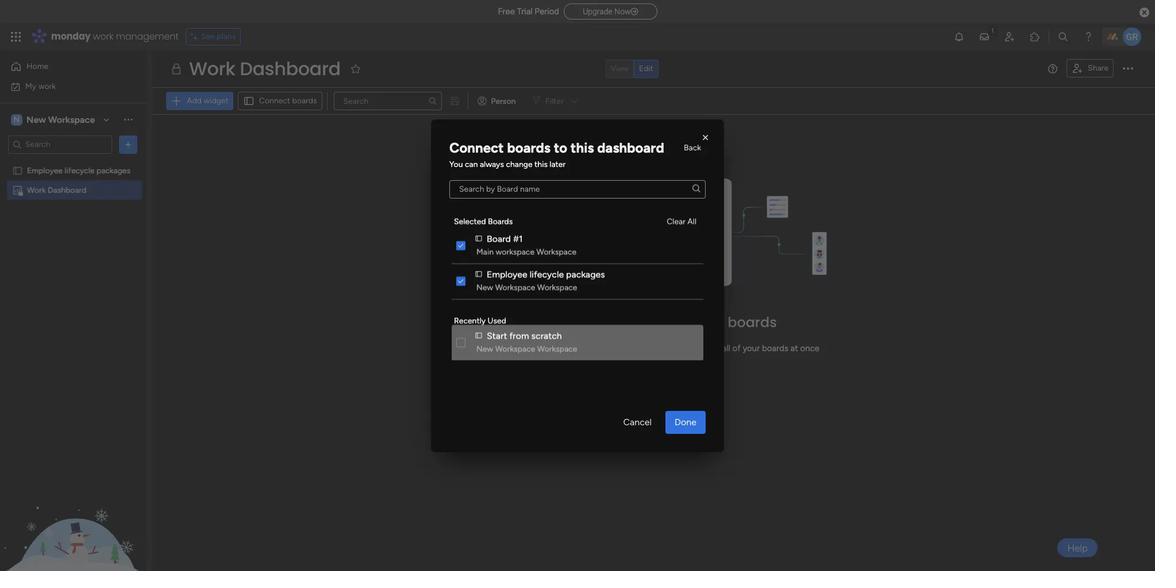 Task type: describe. For each thing, give the bounding box(es) containing it.
help button
[[1058, 539, 1098, 558]]

list box containing board #1
[[450, 203, 706, 361]]

recently
[[454, 316, 486, 326]]

all
[[688, 217, 697, 226]]

1 vertical spatial dashboard
[[48, 185, 86, 195]]

notifications image
[[954, 31, 965, 43]]

work dashboard banner
[[152, 51, 1155, 115]]

see
[[201, 32, 215, 41]]

list box containing employee lifecycle packages
[[0, 159, 147, 355]]

Filter dashboard by text search field
[[334, 92, 442, 110]]

new workspace
[[26, 114, 95, 125]]

of
[[733, 344, 741, 354]]

cancel button
[[614, 411, 661, 434]]

back
[[684, 143, 701, 153]]

can
[[465, 160, 478, 169]]

once
[[800, 344, 820, 354]]

home
[[26, 62, 48, 71]]

clear all
[[667, 217, 697, 226]]

close image
[[700, 132, 712, 143]]

learn
[[634, 356, 653, 366]]

visualize data from multiple boards
[[531, 313, 777, 332]]

public board image
[[12, 165, 23, 176]]

see plans
[[201, 32, 236, 41]]

1 image
[[988, 24, 998, 37]]

other
[[588, 344, 609, 354]]

new workspace workspace for from
[[477, 345, 577, 354]]

data
[[595, 313, 628, 332]]

connect boards to this dashboard heading
[[450, 138, 666, 158]]

greg robinson image
[[1123, 28, 1142, 46]]

at
[[791, 344, 798, 354]]

person button
[[473, 92, 523, 110]]

filter
[[546, 96, 564, 106]]

period
[[535, 6, 559, 17]]

used
[[488, 316, 506, 326]]

upgrade now
[[583, 7, 631, 16]]

work dashboard inside banner
[[189, 56, 341, 82]]

new workspace workspace for lifecycle
[[477, 283, 577, 293]]

new inside 'workspace selection' element
[[26, 114, 46, 125]]

help image
[[1083, 31, 1094, 43]]

see plans button
[[185, 28, 241, 45]]

scratch
[[531, 331, 562, 341]]

and
[[572, 344, 586, 354]]

1 vertical spatial packages
[[566, 269, 605, 280]]

use charts, timelines, and other widgets to get insights from all of your boards at once learn more
[[488, 344, 820, 366]]

done button
[[666, 411, 706, 434]]

connect for connect boards
[[259, 96, 290, 106]]

clear
[[667, 217, 686, 226]]

1 horizontal spatial employee lifecycle packages
[[487, 269, 605, 280]]

more
[[655, 356, 674, 366]]

to inside use charts, timelines, and other widgets to get insights from all of your boards at once learn more
[[644, 344, 652, 354]]

trial
[[517, 6, 533, 17]]

plans
[[217, 32, 236, 41]]

change
[[506, 160, 533, 169]]

search image
[[693, 185, 701, 193]]

main
[[477, 247, 494, 257]]

0 horizontal spatial employee lifecycle packages
[[27, 166, 130, 176]]

visualize
[[531, 313, 591, 332]]

start
[[487, 331, 507, 341]]

add widget button
[[166, 92, 233, 110]]

done
[[675, 417, 697, 428]]

to inside connect boards to this dashboard heading
[[554, 139, 567, 156]]

workspace down "scratch"
[[537, 345, 577, 354]]

visualize data from multiple boards element
[[152, 115, 1155, 399]]

share
[[1088, 63, 1109, 73]]

work inside banner
[[189, 56, 235, 82]]

board #1
[[487, 233, 523, 244]]

selected boards heading
[[454, 216, 513, 228]]

1 horizontal spatial from
[[631, 313, 664, 332]]

now
[[615, 7, 631, 16]]

free
[[498, 6, 515, 17]]

clear all button
[[662, 213, 701, 231]]

boards inside use charts, timelines, and other widgets to get insights from all of your boards at once learn more
[[762, 344, 789, 354]]

boards up your at the bottom right
[[728, 313, 777, 332]]

dapulse rightstroke image
[[631, 7, 638, 16]]

new for start from scratch
[[477, 345, 493, 354]]

workspace right the workspace
[[537, 247, 577, 257]]

home button
[[7, 57, 124, 76]]

get
[[654, 344, 667, 354]]

lottie animation image
[[0, 456, 147, 572]]

monday work management
[[51, 30, 179, 43]]

widget
[[204, 96, 229, 106]]

use
[[488, 344, 503, 354]]

select product image
[[10, 31, 22, 43]]

workspace up visualize
[[537, 283, 577, 293]]

selected boards
[[454, 217, 513, 227]]

connect for connect boards to this dashboard
[[450, 139, 504, 156]]

boards inside popup button
[[292, 96, 317, 106]]

work for my
[[38, 81, 56, 91]]

work for monday
[[93, 30, 114, 43]]

monday
[[51, 30, 91, 43]]

0 vertical spatial lifecycle
[[65, 166, 95, 176]]



Task type: locate. For each thing, give the bounding box(es) containing it.
0 vertical spatial to
[[554, 139, 567, 156]]

work right monday
[[93, 30, 114, 43]]

0 vertical spatial employee lifecycle packages
[[27, 166, 130, 176]]

list box
[[0, 159, 147, 355], [450, 203, 706, 361]]

my work button
[[7, 77, 124, 96]]

dashboard inside work dashboard banner
[[240, 56, 341, 82]]

dapulse close image
[[1140, 7, 1150, 18]]

new workspace workspace down start from scratch
[[477, 345, 577, 354]]

1 new workspace workspace from the top
[[477, 283, 577, 293]]

boards up change
[[507, 139, 551, 156]]

connect boards
[[259, 96, 317, 106]]

connect boards button
[[238, 92, 322, 110]]

work right private dashboard image
[[27, 185, 46, 195]]

search everything image
[[1058, 31, 1069, 43]]

None search field
[[450, 180, 706, 199]]

new
[[26, 114, 46, 125], [477, 283, 493, 293], [477, 345, 493, 354]]

1 horizontal spatial lifecycle
[[530, 269, 564, 280]]

start from scratch
[[487, 331, 562, 341]]

from left "all"
[[702, 344, 720, 354]]

from
[[631, 313, 664, 332], [510, 331, 529, 341], [702, 344, 720, 354]]

inbox image
[[979, 31, 990, 43]]

new up recently used
[[477, 283, 493, 293]]

1 vertical spatial to
[[644, 344, 652, 354]]

1 horizontal spatial dashboard
[[240, 56, 341, 82]]

widgets
[[611, 344, 642, 354]]

recently used
[[454, 316, 506, 326]]

employee
[[27, 166, 63, 176], [487, 269, 528, 280]]

to up later
[[554, 139, 567, 156]]

boards
[[488, 217, 513, 227]]

employee right public board icon at the top of the page
[[27, 166, 63, 176]]

boards inside heading
[[507, 139, 551, 156]]

private dashboard image
[[170, 62, 183, 76]]

0 horizontal spatial employee
[[27, 166, 63, 176]]

work dashboard up connect boards popup button
[[189, 56, 341, 82]]

work
[[93, 30, 114, 43], [38, 81, 56, 91]]

employee down the workspace
[[487, 269, 528, 280]]

board
[[487, 233, 511, 244]]

to left get
[[644, 344, 652, 354]]

0 vertical spatial new workspace workspace
[[477, 283, 577, 293]]

1 horizontal spatial connect
[[450, 139, 504, 156]]

work inside button
[[38, 81, 56, 91]]

2 new workspace workspace from the top
[[477, 345, 577, 354]]

my work
[[25, 81, 56, 91]]

1 horizontal spatial employee
[[487, 269, 528, 280]]

add
[[187, 96, 202, 106]]

selected
[[454, 217, 486, 227]]

1 horizontal spatial work
[[189, 56, 235, 82]]

1 vertical spatial employee lifecycle packages
[[487, 269, 605, 280]]

invite members image
[[1004, 31, 1016, 43]]

all
[[722, 344, 730, 354]]

Search in workspace field
[[24, 138, 96, 151]]

packages
[[96, 166, 130, 176], [566, 269, 605, 280]]

upgrade now link
[[564, 3, 657, 19]]

timelines,
[[533, 344, 570, 354]]

0 horizontal spatial work
[[38, 81, 56, 91]]

0 vertical spatial employee
[[27, 166, 63, 176]]

lifecycle down main workspace workspace
[[530, 269, 564, 280]]

from up get
[[631, 313, 664, 332]]

connect inside connect boards popup button
[[259, 96, 290, 106]]

0 horizontal spatial dashboard
[[48, 185, 86, 195]]

you can always change this later
[[450, 160, 566, 169]]

boards left at
[[762, 344, 789, 354]]

Search by Board name search field
[[450, 180, 706, 199]]

option
[[0, 160, 147, 163]]

connect inside connect boards to this dashboard heading
[[450, 139, 504, 156]]

boards
[[292, 96, 317, 106], [507, 139, 551, 156], [728, 313, 777, 332], [762, 344, 789, 354]]

new right n
[[26, 114, 46, 125]]

1 vertical spatial work
[[38, 81, 56, 91]]

filter button
[[527, 92, 582, 110]]

0 vertical spatial work dashboard
[[189, 56, 341, 82]]

main workspace workspace
[[477, 247, 577, 257]]

1 horizontal spatial work dashboard
[[189, 56, 341, 82]]

lifecycle down search in workspace field
[[65, 166, 95, 176]]

this left later
[[535, 160, 548, 169]]

search image
[[428, 97, 437, 106]]

learn more link
[[634, 355, 674, 367]]

#1
[[513, 233, 523, 244]]

0 horizontal spatial this
[[535, 160, 548, 169]]

0 horizontal spatial work
[[27, 185, 46, 195]]

add to favorites image
[[350, 63, 361, 74]]

connect
[[259, 96, 290, 106], [450, 139, 504, 156]]

0 vertical spatial this
[[571, 139, 594, 156]]

0 horizontal spatial work dashboard
[[27, 185, 86, 195]]

help
[[1068, 543, 1088, 554]]

multiple
[[668, 313, 724, 332]]

0 vertical spatial packages
[[96, 166, 130, 176]]

0 vertical spatial new
[[26, 114, 46, 125]]

Work Dashboard field
[[186, 56, 344, 82]]

work inside list box
[[27, 185, 46, 195]]

work down see plans 'button'
[[189, 56, 235, 82]]

arrow down image
[[568, 94, 582, 108]]

new workspace workspace down main workspace workspace
[[477, 283, 577, 293]]

employee lifecycle packages down search in workspace field
[[27, 166, 130, 176]]

0 horizontal spatial packages
[[96, 166, 130, 176]]

this
[[571, 139, 594, 156], [535, 160, 548, 169]]

private dashboard image
[[12, 185, 23, 196]]

add widget
[[187, 96, 229, 106]]

1 vertical spatial employee
[[487, 269, 528, 280]]

1 vertical spatial lifecycle
[[530, 269, 564, 280]]

n
[[14, 115, 20, 124]]

0 vertical spatial dashboard
[[240, 56, 341, 82]]

charts,
[[505, 344, 531, 354]]

your
[[743, 344, 760, 354]]

person
[[491, 96, 516, 106]]

connect up can
[[450, 139, 504, 156]]

new workspace workspace
[[477, 283, 577, 293], [477, 345, 577, 354]]

workspace
[[496, 247, 535, 257]]

boards down work dashboard field
[[292, 96, 317, 106]]

free trial period
[[498, 6, 559, 17]]

new down the start
[[477, 345, 493, 354]]

1 vertical spatial new workspace workspace
[[477, 345, 577, 354]]

my
[[25, 81, 36, 91]]

1 vertical spatial this
[[535, 160, 548, 169]]

new for employee lifecycle packages
[[477, 283, 493, 293]]

0 vertical spatial connect
[[259, 96, 290, 106]]

1 horizontal spatial packages
[[566, 269, 605, 280]]

to
[[554, 139, 567, 156], [644, 344, 652, 354]]

lifecycle
[[65, 166, 95, 176], [530, 269, 564, 280]]

none search field inside work dashboard banner
[[334, 92, 442, 110]]

1 horizontal spatial this
[[571, 139, 594, 156]]

workspace up search in workspace field
[[48, 114, 95, 125]]

workspace
[[48, 114, 95, 125], [537, 247, 577, 257], [495, 283, 535, 293], [537, 283, 577, 293], [495, 345, 535, 354], [537, 345, 577, 354]]

0 horizontal spatial from
[[510, 331, 529, 341]]

workspace down the workspace
[[495, 283, 535, 293]]

workspace down start from scratch
[[495, 345, 535, 354]]

dashboard
[[597, 139, 664, 156]]

back button
[[679, 139, 706, 157]]

employee lifecycle packages
[[27, 166, 130, 176], [487, 269, 605, 280]]

work right my
[[38, 81, 56, 91]]

this up search by board name search field
[[571, 139, 594, 156]]

1 horizontal spatial to
[[644, 344, 652, 354]]

workspace selection element
[[11, 113, 97, 127]]

2 horizontal spatial from
[[702, 344, 720, 354]]

cancel
[[623, 417, 652, 428]]

1 vertical spatial work dashboard
[[27, 185, 86, 195]]

dashboard
[[240, 56, 341, 82], [48, 185, 86, 195]]

dashboard up connect boards
[[240, 56, 341, 82]]

1 vertical spatial new
[[477, 283, 493, 293]]

you
[[450, 160, 463, 169]]

upgrade
[[583, 7, 613, 16]]

work dashboard right private dashboard image
[[27, 185, 86, 195]]

from up charts,
[[510, 331, 529, 341]]

from inside use charts, timelines, and other widgets to get insights from all of your boards at once learn more
[[702, 344, 720, 354]]

always
[[480, 160, 504, 169]]

apps image
[[1029, 31, 1041, 43]]

0 horizontal spatial lifecycle
[[65, 166, 95, 176]]

this inside heading
[[571, 139, 594, 156]]

1 horizontal spatial list box
[[450, 203, 706, 361]]

None search field
[[334, 92, 442, 110]]

share button
[[1067, 59, 1114, 78]]

workspace image
[[11, 114, 22, 126]]

connect down work dashboard field
[[259, 96, 290, 106]]

connect boards to this dashboard
[[450, 139, 664, 156]]

lottie animation element
[[0, 456, 147, 572]]

1 vertical spatial connect
[[450, 139, 504, 156]]

0 horizontal spatial list box
[[0, 159, 147, 355]]

employee lifecycle packages down main workspace workspace
[[487, 269, 605, 280]]

0 horizontal spatial connect
[[259, 96, 290, 106]]

2 vertical spatial new
[[477, 345, 493, 354]]

recently used heading
[[454, 315, 506, 327]]

work dashboard
[[189, 56, 341, 82], [27, 185, 86, 195]]

1 horizontal spatial work
[[93, 30, 114, 43]]

later
[[550, 160, 566, 169]]

1 vertical spatial work
[[27, 185, 46, 195]]

work
[[189, 56, 235, 82], [27, 185, 46, 195]]

0 vertical spatial work
[[189, 56, 235, 82]]

insights
[[670, 344, 700, 354]]

0 vertical spatial work
[[93, 30, 114, 43]]

0 horizontal spatial to
[[554, 139, 567, 156]]

dashboard down search in workspace field
[[48, 185, 86, 195]]

management
[[116, 30, 179, 43]]



Task type: vqa. For each thing, say whether or not it's contained in the screenshot.
left WORK DASHBOARD
yes



